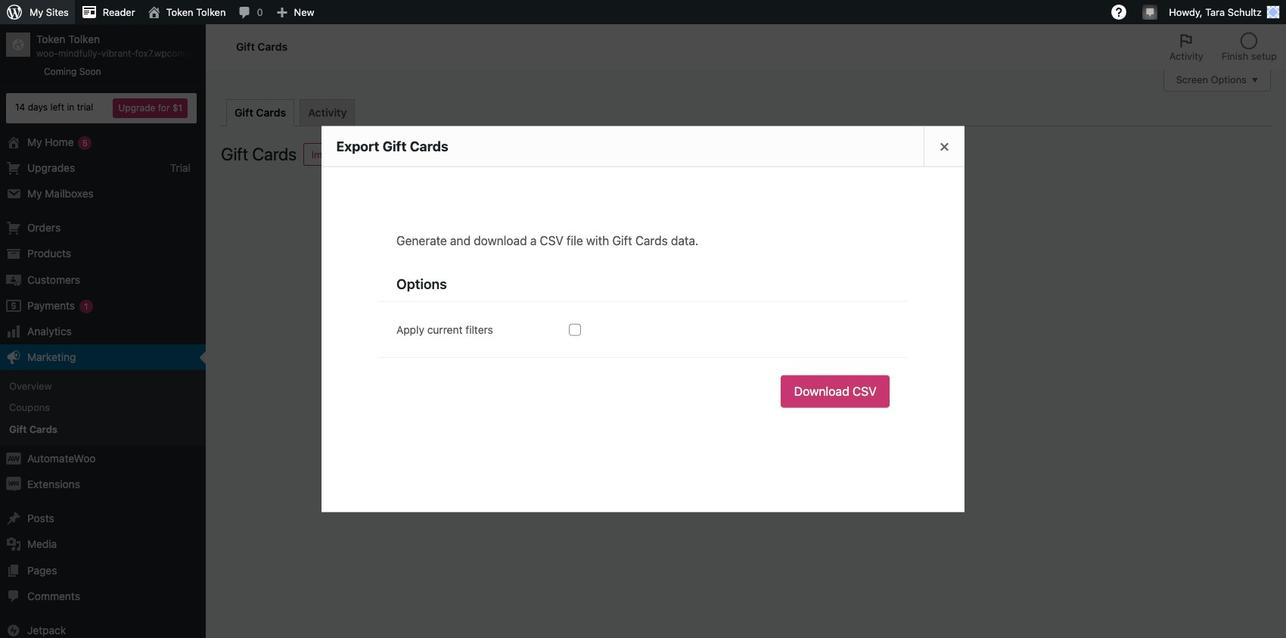 Task type: describe. For each thing, give the bounding box(es) containing it.
Apply current filters checkbox
[[569, 324, 581, 336]]

a
[[579, 349, 587, 363]]

media
[[27, 538, 57, 551]]

finish setup button
[[1213, 24, 1287, 70]]

card
[[763, 349, 788, 363]]

notification image
[[1145, 5, 1157, 17]]

cards right export link
[[410, 138, 449, 154]]

payments
[[27, 299, 75, 312]]

cards down purchased.
[[882, 398, 914, 411]]

import
[[312, 148, 342, 160]]

extensions link
[[0, 472, 206, 497]]

posts
[[27, 512, 54, 525]]

csv inside button
[[853, 384, 877, 398]]

finish setup
[[1222, 50, 1278, 62]]

1
[[84, 301, 88, 311]]

marketing link
[[0, 344, 206, 370]]

0
[[257, 6, 263, 18]]

comments
[[27, 589, 80, 602]]

my mailboxes
[[27, 187, 94, 200]]

code
[[590, 349, 618, 363]]

pages link
[[0, 557, 206, 583]]

a inside options main content
[[530, 234, 537, 247]]

upgrade for $1
[[118, 102, 182, 113]]

options
[[397, 275, 447, 292]]

sites
[[46, 6, 69, 18]]

for
[[158, 102, 170, 113]]

products
[[27, 247, 71, 260]]

activity link
[[300, 99, 355, 125]]

export link
[[356, 143, 402, 165]]

finish
[[1222, 50, 1249, 62]]

token for token tolken
[[166, 6, 194, 18]]

export gift cards
[[336, 138, 449, 154]]

token tolken woo-mindfully-vibrant-fox7.wpcomstaging.com coming soon
[[36, 33, 238, 77]]

media link
[[0, 532, 206, 557]]

options main content
[[322, 126, 965, 512]]

new link
[[269, 0, 321, 24]]

fox7.wpcomstaging.com
[[135, 48, 238, 59]]

file
[[567, 234, 583, 247]]

marketing
[[27, 350, 76, 363]]

posts link
[[0, 506, 206, 532]]

1 horizontal spatial gift cards link
[[226, 99, 295, 126]]

pages
[[27, 564, 57, 576]]

download
[[794, 384, 850, 398]]

tab list containing activity
[[1161, 24, 1287, 70]]

upgrades
[[27, 161, 75, 174]]

reader link
[[75, 0, 141, 24]]

analytics link
[[0, 319, 206, 344]]

setup
[[1252, 50, 1278, 62]]

reader
[[103, 6, 135, 18]]

coupons link
[[0, 397, 206, 418]]

cards inside main menu navigation
[[29, 423, 58, 435]]

learn
[[762, 398, 792, 411]]

upgrades link
[[0, 155, 206, 181]]

0 vertical spatial csv
[[540, 234, 564, 247]]

my for my home 5
[[27, 135, 42, 148]]

mailboxes
[[45, 187, 94, 200]]

upgrade for $1 button
[[113, 98, 188, 118]]

gift inside main menu navigation
[[9, 423, 27, 435]]

cards left 'import' 'link'
[[252, 143, 297, 164]]

toolbar navigation
[[0, 0, 1287, 27]]

left
[[50, 102, 64, 113]]

overview
[[9, 380, 52, 392]]

customers
[[27, 273, 80, 286]]

my home 5
[[27, 135, 88, 148]]

be
[[642, 349, 656, 363]]

my mailboxes link
[[0, 181, 206, 207]]

soon
[[79, 66, 101, 77]]

gift cards down 0
[[236, 40, 288, 53]]

upgrade
[[118, 102, 155, 113]]

and
[[450, 234, 471, 247]]

my sites link
[[0, 0, 75, 24]]

download csv
[[794, 384, 877, 398]]

in
[[67, 102, 74, 113]]

gift cards left import
[[221, 143, 297, 164]]

trial
[[77, 102, 93, 113]]

14 days left in trial
[[15, 102, 93, 113]]

learn more about gift cards
[[762, 398, 914, 411]]

days
[[28, 102, 48, 113]]

product
[[791, 349, 836, 363]]

filters
[[466, 323, 493, 335]]

mindfully-
[[58, 48, 101, 59]]

is
[[838, 349, 848, 363]]

automatewoo
[[27, 452, 96, 465]]

new
[[294, 6, 315, 18]]

payments 1
[[27, 299, 88, 312]]

woo-
[[36, 48, 58, 59]]

howdy,
[[1170, 6, 1203, 18]]



Task type: locate. For each thing, give the bounding box(es) containing it.
token up "fox7.wpcomstaging.com"
[[166, 6, 194, 18]]

activity button
[[1161, 24, 1213, 70]]

schultz
[[1228, 6, 1262, 18]]

1 vertical spatial token
[[36, 33, 65, 45]]

1 vertical spatial tolken
[[68, 33, 100, 45]]

1 horizontal spatial activity
[[1170, 50, 1204, 62]]

tolken left 0 "link"
[[196, 6, 226, 18]]

export
[[336, 138, 380, 154], [364, 148, 394, 160]]

comments link
[[0, 583, 206, 609]]

gift cards link left activity link
[[226, 99, 295, 126]]

cards left activity link
[[256, 106, 286, 118]]

coupons
[[9, 401, 50, 414]]

1 horizontal spatial token
[[166, 6, 194, 18]]

gift
[[236, 40, 255, 53], [235, 106, 253, 118], [383, 138, 407, 154], [221, 143, 248, 164], [613, 234, 632, 247], [860, 398, 879, 411], [9, 423, 27, 435]]

current
[[427, 323, 463, 335]]

tolken
[[196, 6, 226, 18], [68, 33, 100, 45]]

token inside toolbar navigation
[[166, 6, 194, 18]]

gift cards link
[[226, 99, 295, 126], [0, 418, 206, 440]]

token inside token tolken woo-mindfully-vibrant-fox7.wpcomstaging.com coming soon
[[36, 33, 65, 45]]

cards down coupons on the left
[[29, 423, 58, 435]]

0 horizontal spatial csv
[[540, 234, 564, 247]]

0 horizontal spatial activity
[[308, 106, 347, 118]]

tara
[[1206, 6, 1225, 18]]

1 vertical spatial activity
[[308, 106, 347, 118]]

gift cards
[[236, 40, 288, 53], [235, 106, 286, 118], [221, 143, 297, 164], [9, 423, 58, 435]]

download csv button
[[781, 375, 890, 407]]

14
[[15, 102, 25, 113]]

1 vertical spatial gift cards link
[[0, 418, 206, 440]]

1 vertical spatial a
[[732, 349, 738, 363]]

a left gift
[[732, 349, 738, 363]]

tolken for token tolken woo-mindfully-vibrant-fox7.wpcomstaging.com coming soon
[[68, 33, 100, 45]]

csv
[[540, 234, 564, 247], [853, 384, 877, 398]]

2 vertical spatial my
[[27, 187, 42, 200]]

gift cards down coupons on the left
[[9, 423, 58, 435]]

token up woo-
[[36, 33, 65, 45]]

cards left data. at top right
[[636, 234, 668, 247]]

export right 'import' 'link'
[[364, 148, 394, 160]]

orders
[[27, 221, 61, 234]]

coming
[[44, 66, 77, 77]]

download
[[474, 234, 527, 247]]

1 vertical spatial csv
[[853, 384, 877, 398]]

a
[[530, 234, 537, 247], [732, 349, 738, 363]]

token for token tolken woo-mindfully-vibrant-fox7.wpcomstaging.com coming soon
[[36, 33, 65, 45]]

tolken for token tolken
[[196, 6, 226, 18]]

my inside toolbar navigation
[[30, 6, 43, 18]]

a code will be issued when a gift card product is purchased.
[[579, 349, 914, 363]]

tolken inside toolbar navigation
[[196, 6, 226, 18]]

gift cards link up automatewoo "link" on the bottom left of the page
[[0, 418, 206, 440]]

customers link
[[0, 267, 206, 293]]

1 horizontal spatial tolken
[[196, 6, 226, 18]]

apply current filters
[[397, 323, 493, 335]]

jetpack
[[27, 624, 66, 636]]

activity down howdy,
[[1170, 50, 1204, 62]]

my down upgrades
[[27, 187, 42, 200]]

token tolken
[[166, 6, 226, 18]]

my sites
[[30, 6, 69, 18]]

overview link
[[0, 376, 206, 397]]

generate and download a csv file with gift cards data.
[[397, 234, 699, 247]]

0 vertical spatial my
[[30, 6, 43, 18]]

0 vertical spatial activity
[[1170, 50, 1204, 62]]

1 horizontal spatial csv
[[853, 384, 877, 398]]

0 horizontal spatial a
[[530, 234, 537, 247]]

home
[[45, 135, 74, 148]]

apply
[[397, 323, 425, 335]]

0 vertical spatial gift cards link
[[226, 99, 295, 126]]

about
[[826, 398, 857, 411]]

generate
[[397, 234, 447, 247]]

orders link
[[0, 215, 206, 241]]

a right download
[[530, 234, 537, 247]]

0 vertical spatial tolken
[[196, 6, 226, 18]]

5
[[82, 137, 88, 147]]

1 horizontal spatial a
[[732, 349, 738, 363]]

gift
[[741, 349, 760, 363]]

0 vertical spatial token
[[166, 6, 194, 18]]

my for my mailboxes
[[27, 187, 42, 200]]

products link
[[0, 241, 206, 267]]

0 link
[[232, 0, 269, 24]]

vibrant-
[[101, 48, 135, 59]]

my inside "link"
[[27, 187, 42, 200]]

automatewoo link
[[0, 446, 206, 472]]

cards down 0
[[258, 40, 288, 53]]

export inside options main content
[[336, 138, 380, 154]]

my left sites
[[30, 6, 43, 18]]

my left home
[[27, 135, 42, 148]]

cards
[[258, 40, 288, 53], [256, 106, 286, 118], [410, 138, 449, 154], [252, 143, 297, 164], [636, 234, 668, 247], [882, 398, 914, 411], [29, 423, 58, 435]]

1 vertical spatial my
[[27, 135, 42, 148]]

howdy, tara schultz
[[1170, 6, 1262, 18]]

0 horizontal spatial gift cards link
[[0, 418, 206, 440]]

my
[[30, 6, 43, 18], [27, 135, 42, 148], [27, 187, 42, 200]]

will
[[620, 349, 639, 363]]

my for my sites
[[30, 6, 43, 18]]

more
[[795, 398, 823, 411]]

export for export
[[364, 148, 394, 160]]

when
[[699, 349, 729, 363]]

gift cards inside main menu navigation
[[9, 423, 58, 435]]

activity up import
[[308, 106, 347, 118]]

tab list
[[1161, 24, 1287, 70]]

export for export gift cards
[[336, 138, 380, 154]]

gift cards left activity link
[[235, 106, 286, 118]]

activity inside button
[[1170, 50, 1204, 62]]

tolken inside token tolken woo-mindfully-vibrant-fox7.wpcomstaging.com coming soon
[[68, 33, 100, 45]]

tolken up mindfully- at the top
[[68, 33, 100, 45]]

token
[[166, 6, 194, 18], [36, 33, 65, 45]]

purchased.
[[851, 349, 914, 363]]

0 horizontal spatial token
[[36, 33, 65, 45]]

0 horizontal spatial tolken
[[68, 33, 100, 45]]

0 vertical spatial a
[[530, 234, 537, 247]]

import link
[[303, 143, 350, 165]]

learn more about gift cards link
[[744, 383, 933, 427]]

main menu navigation
[[0, 24, 238, 638]]

jetpack link
[[0, 618, 206, 638]]

export down activity link
[[336, 138, 380, 154]]

token tolken link
[[141, 0, 232, 24]]



Task type: vqa. For each thing, say whether or not it's contained in the screenshot.
NEW link
yes



